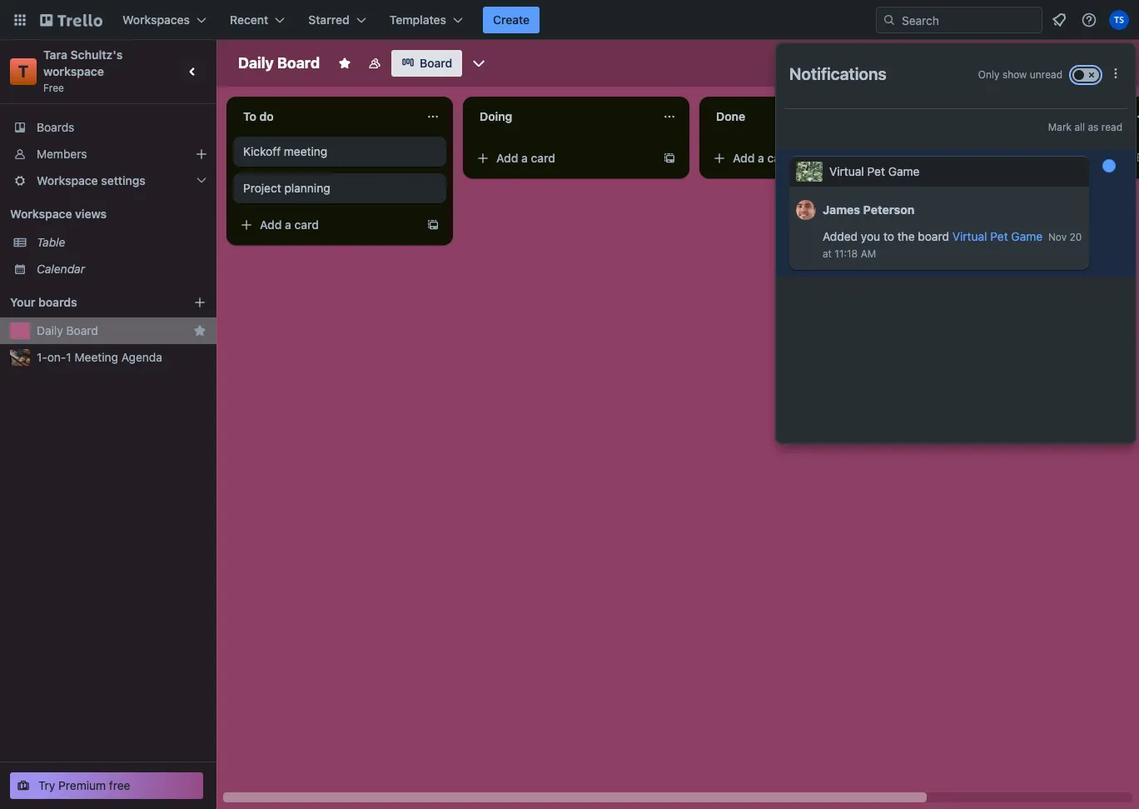 Task type: describe. For each thing, give the bounding box(es) containing it.
templates button
[[380, 7, 473, 33]]

add a card up virtual pet game link
[[970, 151, 1029, 165]]

workspaces
[[122, 12, 190, 27]]

added you to the board virtual pet game
[[823, 229, 1043, 243]]

james
[[823, 202, 861, 217]]

your boards with 2 items element
[[10, 292, 168, 312]]

mark
[[1049, 121, 1072, 133]]

done
[[717, 109, 746, 123]]

create button
[[483, 7, 540, 33]]

added
[[823, 229, 858, 243]]

filters
[[860, 56, 895, 70]]

add a card button for doing
[[470, 145, 657, 172]]

nov 20 at 11:18 am
[[823, 231, 1083, 260]]

1-on-1 meeting agenda
[[37, 350, 162, 364]]

project
[[243, 181, 281, 195]]

as
[[1089, 121, 1099, 133]]

at
[[823, 247, 832, 260]]

meeting
[[284, 144, 328, 158]]

filters button
[[835, 50, 937, 77]]

recent
[[230, 12, 269, 27]]

back to home image
[[40, 7, 102, 33]]

settings
[[101, 173, 146, 187]]

0 notifications image
[[1050, 10, 1070, 30]]

add board image
[[193, 296, 207, 309]]

add a card for doing
[[497, 151, 556, 165]]

all for mark
[[1075, 121, 1086, 133]]

doing
[[480, 109, 513, 123]]

schultz's
[[70, 47, 123, 62]]

only
[[979, 68, 1000, 81]]

workspace navigation collapse icon image
[[182, 60, 205, 83]]

only show unread
[[979, 68, 1063, 81]]

boards
[[38, 295, 77, 309]]

on-
[[47, 350, 66, 364]]

20
[[1070, 231, 1083, 243]]

board inside daily board link
[[66, 323, 98, 337]]

0 horizontal spatial virtual
[[830, 164, 865, 178]]

starred button
[[299, 7, 376, 33]]

daily inside text field
[[238, 54, 274, 72]]

board link
[[392, 50, 463, 77]]

nov
[[1049, 231, 1067, 243]]

tara
[[43, 47, 67, 62]]

members link
[[0, 141, 217, 167]]

mark all as read
[[1049, 121, 1123, 133]]

james peterson button up 'you'
[[823, 202, 915, 217]]

0 vertical spatial pet
[[868, 164, 886, 178]]

add a card for to do
[[260, 217, 319, 232]]

free
[[43, 82, 64, 94]]

calendar
[[37, 262, 85, 276]]

star or unstar board image
[[338, 57, 352, 70]]

daily board link
[[37, 322, 187, 339]]

read
[[1102, 121, 1123, 133]]

all for clear
[[975, 56, 988, 70]]

clear all
[[943, 56, 988, 70]]

Done text field
[[707, 103, 890, 130]]

create from template… image for to do
[[427, 218, 440, 232]]

primary element
[[0, 0, 1140, 40]]

add a card button down mark
[[943, 145, 1130, 172]]

kickoff meeting
[[243, 144, 328, 158]]

templates
[[390, 12, 447, 27]]

tara schultz's workspace link
[[43, 47, 126, 78]]

1-on-1 meeting agenda link
[[37, 349, 207, 366]]

james peterson button up board
[[790, 187, 1090, 227]]

board inside daily board text field
[[277, 54, 320, 72]]

power ups image
[[782, 57, 795, 70]]

board
[[918, 229, 950, 243]]

workspace views
[[10, 207, 107, 221]]

11:18
[[835, 247, 858, 260]]

recent button
[[220, 7, 295, 33]]

create
[[493, 12, 530, 27]]

workspace settings
[[37, 173, 146, 187]]

to
[[243, 109, 257, 123]]

1 vertical spatial daily
[[37, 323, 63, 337]]

workspaces button
[[112, 7, 217, 33]]

show
[[1003, 68, 1028, 81]]

try premium free button
[[10, 772, 203, 799]]

daily board inside text field
[[238, 54, 320, 72]]

the
[[898, 229, 915, 243]]

kickoff
[[243, 144, 281, 158]]

your boards
[[10, 295, 77, 309]]

card for to do
[[295, 217, 319, 232]]

share
[[1059, 56, 1091, 70]]

mark all as read button
[[1049, 119, 1123, 136]]

card for doing
[[531, 151, 556, 165]]

0 horizontal spatial tara schultz (taraschultz7) image
[[1007, 52, 1030, 75]]

views
[[75, 207, 107, 221]]

clear all button
[[937, 50, 995, 77]]

to do
[[243, 109, 274, 123]]

1 vertical spatial game
[[1012, 229, 1043, 243]]

virtual pet game link
[[953, 229, 1043, 243]]



Task type: vqa. For each thing, say whether or not it's contained in the screenshot.
text field
no



Task type: locate. For each thing, give the bounding box(es) containing it.
try premium free
[[38, 778, 130, 792]]

To do text field
[[233, 103, 417, 130]]

calendar link
[[37, 261, 207, 277]]

add a card button
[[470, 145, 657, 172], [707, 145, 893, 172], [943, 145, 1130, 172], [233, 212, 420, 238]]

add for doing
[[497, 151, 519, 165]]

james peterson
[[823, 202, 915, 217]]

tara schultz (taraschultz7) image right the open information menu icon
[[1110, 10, 1130, 30]]

table link
[[37, 234, 207, 251]]

unread
[[1030, 68, 1063, 81]]

starred
[[309, 12, 350, 27]]

all left as
[[1075, 121, 1086, 133]]

0 vertical spatial workspace
[[37, 173, 98, 187]]

virtual pet game
[[830, 164, 920, 178]]

add down the doing
[[497, 151, 519, 165]]

workspace for workspace settings
[[37, 173, 98, 187]]

1 vertical spatial virtual
[[953, 229, 988, 243]]

kickoff meeting link
[[243, 143, 437, 160]]

members
[[37, 147, 87, 161]]

to
[[884, 229, 895, 243]]

share button
[[1035, 50, 1101, 77]]

1 vertical spatial all
[[1075, 121, 1086, 133]]

boards
[[37, 120, 74, 134]]

card up virtual pet game link
[[1004, 151, 1029, 165]]

add a card for done
[[733, 151, 792, 165]]

search image
[[883, 13, 897, 27]]

board
[[277, 54, 320, 72], [420, 56, 453, 70], [66, 323, 98, 337]]

your
[[10, 295, 35, 309]]

workspace
[[37, 173, 98, 187], [10, 207, 72, 221]]

agenda
[[121, 350, 162, 364]]

Doing text field
[[470, 103, 653, 130]]

add down project on the top left
[[260, 217, 282, 232]]

0 vertical spatial game
[[889, 164, 920, 178]]

1 horizontal spatial board
[[277, 54, 320, 72]]

add a card
[[497, 151, 556, 165], [733, 151, 792, 165], [970, 151, 1029, 165], [260, 217, 319, 232]]

workspace visible image
[[368, 57, 382, 70]]

pet left nov
[[991, 229, 1009, 243]]

a up virtual pet game link
[[995, 151, 1001, 165]]

1 horizontal spatial daily board
[[238, 54, 320, 72]]

all right clear on the right
[[975, 56, 988, 70]]

notifications
[[790, 64, 887, 83]]

0 horizontal spatial all
[[975, 56, 988, 70]]

daily board down recent popup button
[[238, 54, 320, 72]]

1 horizontal spatial pet
[[991, 229, 1009, 243]]

daily board
[[238, 54, 320, 72], [37, 323, 98, 337]]

board down your boards with 2 items element
[[66, 323, 98, 337]]

workspace down members
[[37, 173, 98, 187]]

add up virtual pet game link
[[970, 151, 992, 165]]

1 vertical spatial workspace
[[10, 207, 72, 221]]

meeting
[[75, 350, 118, 364]]

am
[[861, 247, 877, 260]]

peterson
[[864, 202, 915, 217]]

card for done
[[768, 151, 792, 165]]

game up peterson
[[889, 164, 920, 178]]

daily
[[238, 54, 274, 72], [37, 323, 63, 337]]

1 horizontal spatial game
[[1012, 229, 1043, 243]]

virtual right board
[[953, 229, 988, 243]]

boards link
[[0, 114, 217, 141]]

add a card button for to do
[[233, 212, 420, 238]]

workspace inside dropdown button
[[37, 173, 98, 187]]

0 horizontal spatial pet
[[868, 164, 886, 178]]

add a card button for done
[[707, 145, 893, 172]]

james peterson button
[[790, 187, 1090, 227], [823, 202, 915, 217]]

a for doing
[[522, 151, 528, 165]]

board left customize views image
[[420, 56, 453, 70]]

all inside button
[[1075, 121, 1086, 133]]

premium
[[58, 778, 106, 792]]

0 horizontal spatial daily board
[[37, 323, 98, 337]]

1 horizontal spatial tara schultz (taraschultz7) image
[[1110, 10, 1130, 30]]

1 vertical spatial tara schultz (taraschultz7) image
[[1007, 52, 1030, 75]]

daily up on-
[[37, 323, 63, 337]]

planning
[[285, 181, 330, 195]]

1 horizontal spatial daily
[[238, 54, 274, 72]]

0 vertical spatial virtual
[[830, 164, 865, 178]]

add a card down project planning
[[260, 217, 319, 232]]

workspace settings button
[[0, 167, 217, 194]]

board left star or unstar board icon
[[277, 54, 320, 72]]

card down doing text field
[[531, 151, 556, 165]]

project planning link
[[243, 180, 437, 197]]

1 horizontal spatial all
[[1075, 121, 1086, 133]]

tara schultz (taraschultz7) image left unread
[[1007, 52, 1030, 75]]

create from template… image for done
[[900, 152, 913, 165]]

game
[[889, 164, 920, 178], [1012, 229, 1043, 243]]

clear
[[943, 56, 972, 70]]

try
[[38, 778, 55, 792]]

add for to do
[[260, 217, 282, 232]]

1 horizontal spatial virtual
[[953, 229, 988, 243]]

all inside button
[[975, 56, 988, 70]]

card
[[531, 151, 556, 165], [768, 151, 792, 165], [1004, 151, 1029, 165], [295, 217, 319, 232]]

starred icon image
[[193, 324, 207, 337]]

a for done
[[758, 151, 765, 165]]

a down done text field at the top right of the page
[[758, 151, 765, 165]]

james peterson (jamespeterson93) image
[[797, 197, 817, 222]]

Search field
[[897, 7, 1042, 32]]

project planning
[[243, 181, 330, 195]]

0 vertical spatial all
[[975, 56, 988, 70]]

add down done
[[733, 151, 755, 165]]

0 vertical spatial daily board
[[238, 54, 320, 72]]

open information menu image
[[1081, 12, 1098, 28]]

0 horizontal spatial game
[[889, 164, 920, 178]]

board inside board link
[[420, 56, 453, 70]]

automation image
[[805, 50, 829, 73]]

add
[[497, 151, 519, 165], [733, 151, 755, 165], [970, 151, 992, 165], [260, 217, 282, 232]]

card down done text field at the top right of the page
[[768, 151, 792, 165]]

table
[[37, 235, 65, 249]]

0 vertical spatial daily
[[238, 54, 274, 72]]

workspace up table
[[10, 207, 72, 221]]

card down 'planning'
[[295, 217, 319, 232]]

add a card button down doing text field
[[470, 145, 657, 172]]

pet up 'james peterson'
[[868, 164, 886, 178]]

all
[[975, 56, 988, 70], [1075, 121, 1086, 133]]

tara schultz (taraschultz7) image
[[1110, 10, 1130, 30], [1007, 52, 1030, 75]]

add a card button down done text field at the top right of the page
[[707, 145, 893, 172]]

you
[[861, 229, 881, 243]]

1 vertical spatial pet
[[991, 229, 1009, 243]]

workspace
[[43, 64, 104, 78]]

add for done
[[733, 151, 755, 165]]

a down doing text field
[[522, 151, 528, 165]]

create from template… image
[[663, 152, 677, 165], [900, 152, 913, 165], [1136, 152, 1140, 165], [427, 218, 440, 232]]

daily down recent popup button
[[238, 54, 274, 72]]

daily board up '1'
[[37, 323, 98, 337]]

0 horizontal spatial daily
[[37, 323, 63, 337]]

1
[[66, 350, 71, 364]]

virtual
[[830, 164, 865, 178], [953, 229, 988, 243]]

Board name text field
[[230, 50, 328, 77]]

1 vertical spatial daily board
[[37, 323, 98, 337]]

2 horizontal spatial board
[[420, 56, 453, 70]]

add a card down done
[[733, 151, 792, 165]]

create from template… image for doing
[[663, 152, 677, 165]]

a down project planning
[[285, 217, 292, 232]]

virtual up james
[[830, 164, 865, 178]]

free
[[109, 778, 130, 792]]

a
[[522, 151, 528, 165], [758, 151, 765, 165], [995, 151, 1001, 165], [285, 217, 292, 232]]

1-
[[37, 350, 47, 364]]

tara schultz's workspace free
[[43, 47, 126, 94]]

add a card down the doing
[[497, 151, 556, 165]]

workspace for workspace views
[[10, 207, 72, 221]]

game left nov
[[1012, 229, 1043, 243]]

do
[[260, 109, 274, 123]]

0 vertical spatial tara schultz (taraschultz7) image
[[1110, 10, 1130, 30]]

add a card button down project planning link
[[233, 212, 420, 238]]

customize views image
[[471, 55, 488, 72]]

show menu image
[[1109, 55, 1126, 72]]

t link
[[10, 58, 37, 85]]

a for to do
[[285, 217, 292, 232]]

t
[[18, 62, 29, 81]]

0 horizontal spatial board
[[66, 323, 98, 337]]



